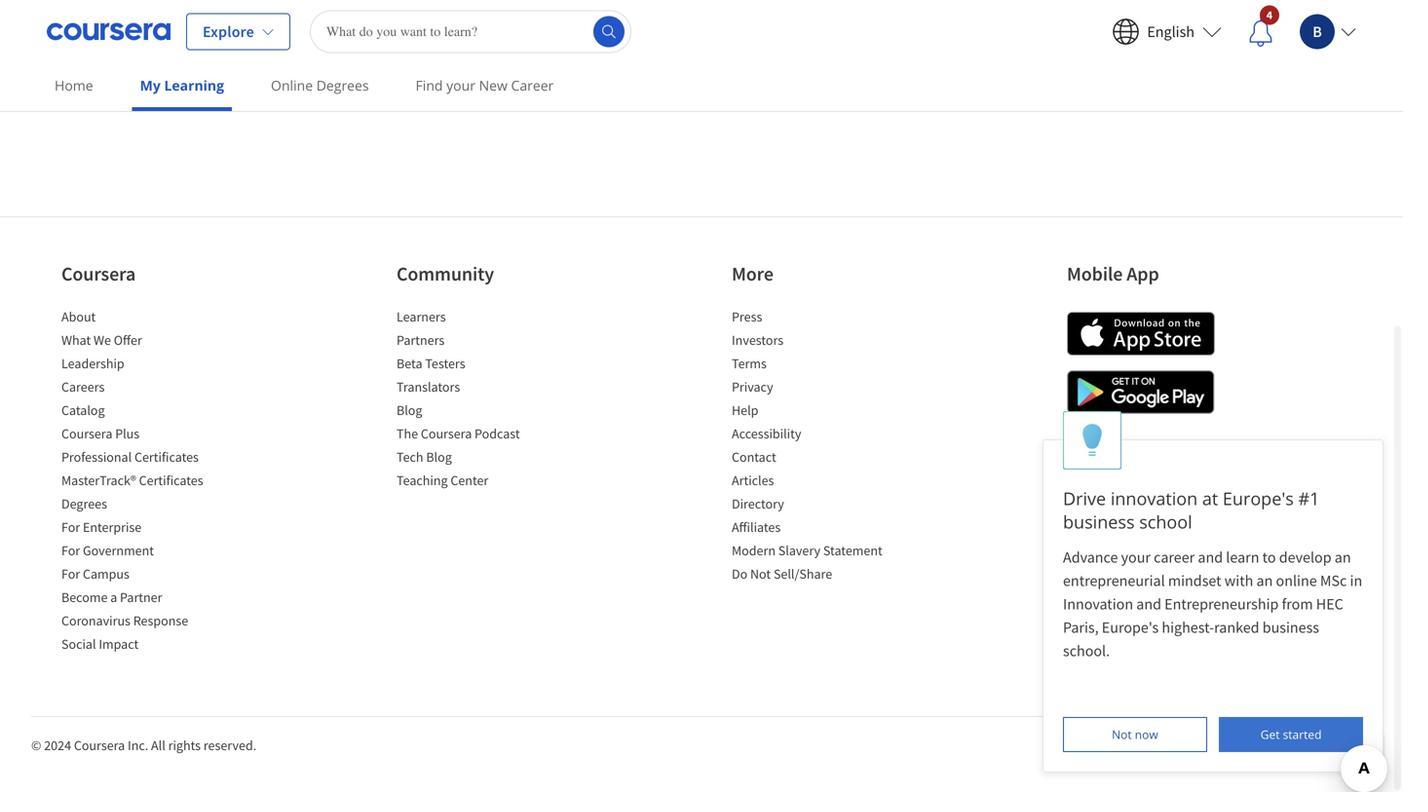 Task type: vqa. For each thing, say whether or not it's contained in the screenshot.
Affiliates link
yes



Task type: describe. For each thing, give the bounding box(es) containing it.
coursera facebook image
[[1158, 732, 1185, 759]]

my learning link
[[132, 63, 232, 111]]

paris,
[[1063, 618, 1099, 638]]

with
[[1225, 571, 1254, 591]]

my
[[140, 76, 161, 95]]

privacy
[[732, 378, 774, 396]]

entrepreneurial
[[1063, 571, 1166, 591]]

find your new career link
[[408, 63, 562, 107]]

msc
[[1321, 571, 1347, 591]]

teaching center link
[[397, 472, 489, 489]]

learners link
[[397, 308, 446, 326]]

drive
[[1063, 487, 1107, 511]]

leadership link
[[61, 355, 124, 372]]

professional
[[61, 448, 132, 466]]

online degrees link
[[263, 63, 377, 107]]

accessibility
[[732, 425, 802, 443]]

from
[[1282, 595, 1314, 614]]

coursera twitter image
[[1252, 732, 1279, 759]]

2 for from the top
[[61, 542, 80, 560]]

4
[[1267, 7, 1273, 22]]

download on the app store image
[[1067, 312, 1216, 356]]

0 vertical spatial degrees
[[317, 76, 369, 95]]

online
[[1276, 571, 1318, 591]]

catalog
[[61, 402, 105, 419]]

podcast
[[475, 425, 520, 443]]

about link
[[61, 308, 96, 326]]

what
[[61, 331, 91, 349]]

get started
[[1261, 727, 1322, 743]]

at
[[1203, 487, 1219, 511]]

reserved.
[[204, 737, 257, 754]]

tech blog link
[[397, 448, 452, 466]]

online degrees
[[271, 76, 369, 95]]

degrees inside about what we offer leadership careers catalog coursera plus professional certificates mastertrack® certificates degrees for enterprise for government for campus become a partner coronavirus response social impact
[[61, 495, 107, 513]]

list for community
[[397, 307, 562, 494]]

not now button
[[1063, 717, 1208, 753]]

0 vertical spatial and
[[1198, 548, 1223, 567]]

explore
[[203, 22, 254, 41]]

innovation
[[1111, 487, 1198, 511]]

coursera image
[[47, 16, 171, 47]]

become a partner link
[[61, 589, 162, 606]]

english button
[[1101, 6, 1234, 57]]

to
[[1263, 548, 1276, 567]]

modern
[[732, 542, 776, 560]]

explore button
[[186, 13, 290, 50]]

beta
[[397, 355, 423, 372]]

mobile app
[[1067, 262, 1160, 286]]

community
[[397, 262, 494, 286]]

investors
[[732, 331, 784, 349]]

career
[[1154, 548, 1195, 567]]

your for advance
[[1122, 548, 1151, 567]]

investors link
[[732, 331, 784, 349]]

not inside button
[[1112, 727, 1132, 743]]

learn
[[1227, 548, 1260, 567]]

translators link
[[397, 378, 460, 396]]

contact
[[732, 448, 777, 466]]

0 vertical spatial certificates
[[134, 448, 199, 466]]

your for find
[[447, 76, 476, 95]]

coronavirus response link
[[61, 612, 188, 630]]

get it on google play image
[[1067, 370, 1216, 414]]

do
[[732, 565, 748, 583]]

terms link
[[732, 355, 767, 372]]

europe's inside drive innovation at europe's #1 business school
[[1223, 487, 1294, 511]]

1 horizontal spatial blog
[[426, 448, 452, 466]]

about
[[61, 308, 96, 326]]

business inside advance your career and learn to develop an entrepreneurial mindset with an online msc in innovation and entrepreneurship from hec paris, europe's highest-ranked business school.
[[1263, 618, 1320, 638]]

app
[[1127, 262, 1160, 286]]

more
[[732, 262, 774, 286]]

professional certificates link
[[61, 448, 199, 466]]

for campus link
[[61, 565, 130, 583]]

list for coursera
[[61, 307, 227, 658]]

we
[[94, 331, 111, 349]]

affiliates
[[732, 519, 781, 536]]

inc.
[[128, 737, 148, 754]]

0 horizontal spatial and
[[1137, 595, 1162, 614]]

get started link
[[1220, 717, 1364, 753]]

coursera up about
[[61, 262, 136, 286]]

english
[[1148, 22, 1195, 41]]

my learning
[[140, 76, 224, 95]]

press
[[732, 308, 763, 326]]

press link
[[732, 308, 763, 326]]

What do you want to learn? text field
[[310, 10, 632, 53]]

hec
[[1317, 595, 1344, 614]]

help center image
[[1353, 742, 1376, 765]]

blog link
[[397, 402, 423, 419]]

for government link
[[61, 542, 154, 560]]

learners
[[397, 308, 446, 326]]

slavery
[[779, 542, 821, 560]]

beta testers link
[[397, 355, 466, 372]]

coursera instagram image
[[1345, 732, 1372, 759]]



Task type: locate. For each thing, give the bounding box(es) containing it.
logo of certified b corporation image
[[1101, 439, 1181, 556]]

an down to
[[1257, 571, 1273, 591]]

for enterprise link
[[61, 519, 142, 536]]

privacy link
[[732, 378, 774, 396]]

degrees down mastertrack® in the left of the page
[[61, 495, 107, 513]]

coursera youtube image
[[1298, 732, 1326, 759]]

your
[[447, 76, 476, 95], [1122, 548, 1151, 567]]

articles link
[[732, 472, 774, 489]]

coursera inside learners partners beta testers translators blog the coursera podcast tech blog teaching center
[[421, 425, 472, 443]]

2 vertical spatial for
[[61, 565, 80, 583]]

degrees
[[317, 76, 369, 95], [61, 495, 107, 513]]

1 vertical spatial and
[[1137, 595, 1162, 614]]

1 for from the top
[[61, 519, 80, 536]]

online
[[271, 76, 313, 95]]

for
[[61, 519, 80, 536], [61, 542, 80, 560], [61, 565, 80, 583]]

alice element
[[1043, 411, 1384, 773]]

tab panel
[[31, 0, 1372, 185]]

mastertrack®
[[61, 472, 136, 489]]

1 vertical spatial europe's
[[1102, 618, 1159, 638]]

1 horizontal spatial an
[[1335, 548, 1352, 567]]

get
[[1261, 727, 1280, 743]]

4 button
[[1234, 4, 1289, 59]]

0 vertical spatial europe's
[[1223, 487, 1294, 511]]

home link
[[47, 63, 101, 107]]

social
[[61, 636, 96, 653]]

leadership
[[61, 355, 124, 372]]

degrees right 'online'
[[317, 76, 369, 95]]

list containing press
[[732, 307, 898, 588]]

0 horizontal spatial degrees
[[61, 495, 107, 513]]

enterprise
[[83, 519, 142, 536]]

0 vertical spatial for
[[61, 519, 80, 536]]

1 vertical spatial certificates
[[139, 472, 203, 489]]

b
[[1313, 22, 1323, 41]]

0 horizontal spatial not
[[751, 565, 771, 583]]

home
[[55, 76, 93, 95]]

new
[[479, 76, 508, 95]]

© 2024 coursera inc. all rights reserved.
[[31, 737, 257, 754]]

coursera linkedin image
[[1205, 732, 1232, 759]]

mastertrack® certificates link
[[61, 472, 203, 489]]

and up mindset
[[1198, 548, 1223, 567]]

directory
[[732, 495, 785, 513]]

b button
[[1289, 2, 1357, 61]]

coursera down catalog link
[[61, 425, 112, 443]]

and
[[1198, 548, 1223, 567], [1137, 595, 1162, 614]]

list containing learners
[[397, 307, 562, 494]]

entrepreneurship
[[1165, 595, 1279, 614]]

certificates
[[134, 448, 199, 466], [139, 472, 203, 489]]

1 vertical spatial business
[[1263, 618, 1320, 638]]

ranked
[[1215, 618, 1260, 638]]

not now
[[1112, 727, 1159, 743]]

business inside drive innovation at europe's #1 business school
[[1063, 510, 1135, 534]]

not
[[751, 565, 771, 583], [1112, 727, 1132, 743]]

translators
[[397, 378, 460, 396]]

directory link
[[732, 495, 785, 513]]

for up for campus link
[[61, 542, 80, 560]]

1 vertical spatial your
[[1122, 548, 1151, 567]]

1 horizontal spatial not
[[1112, 727, 1132, 743]]

1 horizontal spatial your
[[1122, 548, 1151, 567]]

3 for from the top
[[61, 565, 80, 583]]

about what we offer leadership careers catalog coursera plus professional certificates mastertrack® certificates degrees for enterprise for government for campus become a partner coronavirus response social impact
[[61, 308, 203, 653]]

not left now
[[1112, 727, 1132, 743]]

advance
[[1063, 548, 1119, 567]]

3 list from the left
[[732, 307, 898, 588]]

0 horizontal spatial blog
[[397, 402, 423, 419]]

1 vertical spatial for
[[61, 542, 80, 560]]

1 horizontal spatial and
[[1198, 548, 1223, 567]]

coursera up tech blog link
[[421, 425, 472, 443]]

school
[[1140, 510, 1193, 534]]

your inside advance your career and learn to develop an entrepreneurial mindset with an online msc in innovation and entrepreneurship from hec paris, europe's highest-ranked business school.
[[1122, 548, 1151, 567]]

now
[[1135, 727, 1159, 743]]

for down degrees link
[[61, 519, 80, 536]]

business down from
[[1263, 618, 1320, 638]]

0 horizontal spatial list
[[61, 307, 227, 658]]

2 horizontal spatial list
[[732, 307, 898, 588]]

europe's down innovation on the right
[[1102, 618, 1159, 638]]

sell/share
[[774, 565, 833, 583]]

1 vertical spatial not
[[1112, 727, 1132, 743]]

0 horizontal spatial an
[[1257, 571, 1273, 591]]

1 horizontal spatial europe's
[[1223, 487, 1294, 511]]

degrees link
[[61, 495, 107, 513]]

what we offer link
[[61, 331, 142, 349]]

certificates down the 'professional certificates' link
[[139, 472, 203, 489]]

blog up the
[[397, 402, 423, 419]]

business up advance
[[1063, 510, 1135, 534]]

an
[[1335, 548, 1352, 567], [1257, 571, 1273, 591]]

2 list from the left
[[397, 307, 562, 494]]

0 vertical spatial not
[[751, 565, 771, 583]]

0 vertical spatial an
[[1335, 548, 1352, 567]]

1 list from the left
[[61, 307, 227, 658]]

tech
[[397, 448, 424, 466]]

lightbulb tip image
[[1082, 424, 1103, 458]]

response
[[133, 612, 188, 630]]

0 vertical spatial business
[[1063, 510, 1135, 534]]

an up msc
[[1335, 548, 1352, 567]]

teaching
[[397, 472, 448, 489]]

testers
[[425, 355, 466, 372]]

articles
[[732, 472, 774, 489]]

center
[[451, 472, 489, 489]]

europe's right at
[[1223, 487, 1294, 511]]

1 vertical spatial an
[[1257, 571, 1273, 591]]

statement
[[824, 542, 883, 560]]

0 horizontal spatial business
[[1063, 510, 1135, 534]]

blog up teaching center link
[[426, 448, 452, 466]]

0 horizontal spatial your
[[447, 76, 476, 95]]

1 horizontal spatial business
[[1263, 618, 1320, 638]]

coursera left inc.
[[74, 737, 125, 754]]

all
[[151, 737, 166, 754]]

plus
[[115, 425, 140, 443]]

list for more
[[732, 307, 898, 588]]

0 horizontal spatial europe's
[[1102, 618, 1159, 638]]

highest-
[[1162, 618, 1215, 638]]

list containing about
[[61, 307, 227, 658]]

business
[[1063, 510, 1135, 534], [1263, 618, 1320, 638]]

learners partners beta testers translators blog the coursera podcast tech blog teaching center
[[397, 308, 520, 489]]

rights
[[168, 737, 201, 754]]

for up become
[[61, 565, 80, 583]]

None search field
[[310, 10, 632, 53]]

1 horizontal spatial degrees
[[317, 76, 369, 95]]

impact
[[99, 636, 139, 653]]

affiliates link
[[732, 519, 781, 536]]

career
[[511, 76, 554, 95]]

social impact link
[[61, 636, 139, 653]]

find
[[416, 76, 443, 95]]

0 vertical spatial blog
[[397, 402, 423, 419]]

and down entrepreneurial
[[1137, 595, 1162, 614]]

mindset
[[1169, 571, 1222, 591]]

campus
[[83, 565, 130, 583]]

school.
[[1063, 641, 1110, 661]]

the
[[397, 425, 418, 443]]

not right do
[[751, 565, 771, 583]]

develop
[[1280, 548, 1332, 567]]

coursera inside about what we offer leadership careers catalog coursera plus professional certificates mastertrack® certificates degrees for enterprise for government for campus become a partner coronavirus response social impact
[[61, 425, 112, 443]]

coursera
[[61, 262, 136, 286], [61, 425, 112, 443], [421, 425, 472, 443], [74, 737, 125, 754]]

advance your career and learn to develop an entrepreneurial mindset with an online msc in innovation and entrepreneurship from hec paris, europe's highest-ranked business school.
[[1063, 548, 1366, 661]]

careers
[[61, 378, 105, 396]]

not inside press investors terms privacy help accessibility contact articles directory affiliates modern slavery statement do not sell/share
[[751, 565, 771, 583]]

2024
[[44, 737, 71, 754]]

1 horizontal spatial list
[[397, 307, 562, 494]]

1 vertical spatial blog
[[426, 448, 452, 466]]

press investors terms privacy help accessibility contact articles directory affiliates modern slavery statement do not sell/share
[[732, 308, 883, 583]]

your up entrepreneurial
[[1122, 548, 1151, 567]]

find your new career
[[416, 76, 554, 95]]

0 vertical spatial your
[[447, 76, 476, 95]]

europe's inside advance your career and learn to develop an entrepreneurial mindset with an online msc in innovation and entrepreneurship from hec paris, europe's highest-ranked business school.
[[1102, 618, 1159, 638]]

accessibility link
[[732, 425, 802, 443]]

certificates up mastertrack® certificates link on the left bottom
[[134, 448, 199, 466]]

careers link
[[61, 378, 105, 396]]

terms
[[732, 355, 767, 372]]

drive innovation at europe's #1 business school
[[1063, 487, 1320, 534]]

your right find
[[447, 76, 476, 95]]

contact link
[[732, 448, 777, 466]]

1 vertical spatial degrees
[[61, 495, 107, 513]]

list
[[61, 307, 227, 658], [397, 307, 562, 494], [732, 307, 898, 588]]



